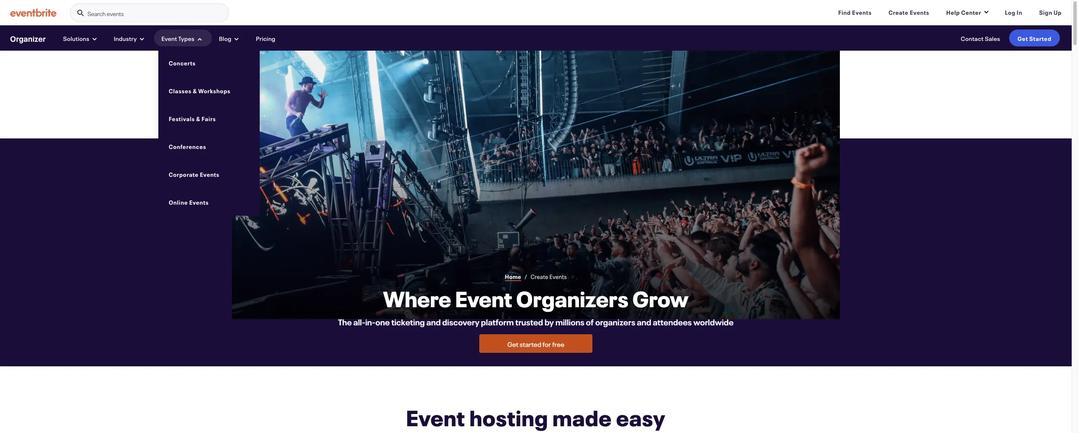 Task type: vqa. For each thing, say whether or not it's contained in the screenshot.
States
no



Task type: locate. For each thing, give the bounding box(es) containing it.
log in link
[[999, 3, 1030, 20]]

& inside classes & workshops link
[[193, 86, 197, 94]]

corporate events
[[169, 170, 220, 178]]

organizers
[[596, 315, 636, 328]]

submenu element
[[159, 49, 260, 216]]

online
[[169, 198, 188, 206]]

sales
[[986, 34, 1001, 42]]

0 vertical spatial event
[[162, 34, 177, 42]]

made
[[553, 404, 612, 433]]

where
[[383, 285, 452, 314]]

ticketing
[[392, 315, 425, 328]]

create inside home / create events where event organizers grow the all-in-one ticketing and discovery platform trusted by millions of organizers and attendees worldwide
[[531, 272, 549, 281]]

1 horizontal spatial and
[[637, 315, 652, 328]]

event
[[162, 34, 177, 42], [456, 285, 513, 314], [406, 404, 466, 433]]

event for types
[[162, 34, 177, 42]]

sign
[[1040, 8, 1053, 16]]

corporate
[[169, 170, 199, 178]]

for
[[543, 339, 551, 349]]

/
[[525, 272, 528, 281]]

in
[[1018, 8, 1023, 16]]

0 vertical spatial create
[[889, 8, 909, 16]]

trusted
[[516, 315, 544, 328]]

one
[[376, 315, 390, 328]]

create events link
[[882, 3, 937, 20]]

1 horizontal spatial started
[[1030, 34, 1052, 42]]

blog
[[219, 34, 232, 42]]

get started for free
[[508, 339, 565, 349]]

search events button
[[70, 3, 229, 22]]

contact sales link
[[959, 30, 1004, 46]]

event for hosting
[[406, 404, 466, 433]]

log
[[1006, 8, 1016, 16]]

online events link
[[169, 195, 250, 209]]

platform
[[481, 315, 514, 328]]

events right corporate on the top left
[[200, 170, 220, 178]]

2 and from the left
[[637, 315, 652, 328]]

online events
[[169, 198, 209, 206]]

started inside secondary organizer element
[[1030, 34, 1052, 42]]

classes & workshops
[[169, 86, 231, 94]]

millions
[[556, 315, 585, 328]]

help
[[947, 8, 961, 16]]

center
[[962, 8, 982, 16]]

and down grow
[[637, 315, 652, 328]]

& left fairs
[[196, 114, 200, 122]]

events inside 'link'
[[853, 8, 872, 16]]

started inside button
[[520, 339, 542, 349]]

1 vertical spatial event
[[456, 285, 513, 314]]

started
[[1030, 34, 1052, 42], [520, 339, 542, 349]]

get started for free link
[[480, 335, 593, 353]]

0 vertical spatial started
[[1030, 34, 1052, 42]]

workshops
[[198, 86, 231, 94]]

get started for free button
[[480, 335, 593, 353]]

& inside festivals & fairs link
[[196, 114, 200, 122]]

0 vertical spatial &
[[193, 86, 197, 94]]

started for get
[[520, 339, 542, 349]]

of
[[586, 315, 594, 328]]

0 horizontal spatial started
[[520, 339, 542, 349]]

log in
[[1006, 8, 1023, 16]]

& right classes
[[193, 86, 197, 94]]

events for find events
[[853, 8, 872, 16]]

event types
[[162, 34, 195, 42]]

events right find
[[853, 8, 872, 16]]

started right get
[[1030, 34, 1052, 42]]

started left "for"
[[520, 339, 542, 349]]

events left help at top
[[911, 8, 930, 16]]

0 horizontal spatial create
[[531, 272, 549, 281]]

classes
[[169, 86, 192, 94]]

& for classes
[[193, 86, 197, 94]]

create
[[889, 8, 909, 16], [531, 272, 549, 281]]

events up organizers
[[550, 272, 567, 281]]

get started
[[1018, 34, 1052, 42]]

1 vertical spatial &
[[196, 114, 200, 122]]

1 vertical spatial create
[[531, 272, 549, 281]]

sign up link
[[1033, 3, 1069, 20]]

eventbrite image
[[10, 8, 57, 17]]

2 vertical spatial event
[[406, 404, 466, 433]]

and
[[427, 315, 441, 328], [637, 315, 652, 328]]

create events
[[889, 8, 930, 16]]

conferences link
[[169, 139, 250, 153]]

&
[[193, 86, 197, 94], [196, 114, 200, 122]]

event hosting made easy
[[406, 404, 666, 433]]

and right ticketing
[[427, 315, 441, 328]]

event inside secondary organizer element
[[162, 34, 177, 42]]

events right online
[[189, 198, 209, 206]]

events
[[853, 8, 872, 16], [911, 8, 930, 16], [200, 170, 220, 178], [189, 198, 209, 206], [550, 272, 567, 281]]

contact sales
[[962, 34, 1001, 42]]

types
[[179, 34, 195, 42]]

1 vertical spatial started
[[520, 339, 542, 349]]

0 horizontal spatial and
[[427, 315, 441, 328]]

worldwide
[[694, 315, 734, 328]]

find events link
[[832, 3, 879, 20]]



Task type: describe. For each thing, give the bounding box(es) containing it.
home
[[505, 272, 522, 281]]

get started link
[[1010, 30, 1061, 46]]

classes & workshops link
[[169, 83, 250, 98]]

organizer
[[10, 33, 46, 44]]

sign up
[[1040, 8, 1062, 16]]

help center
[[947, 8, 982, 16]]

home link
[[505, 272, 522, 282]]

search
[[87, 9, 106, 17]]

event inside home / create events where event organizers grow the all-in-one ticketing and discovery platform trusted by millions of organizers and attendees worldwide
[[456, 285, 513, 314]]

find
[[839, 8, 851, 16]]

concerts
[[169, 58, 196, 67]]

discovery
[[443, 315, 480, 328]]

get
[[508, 339, 519, 349]]

search events
[[87, 9, 124, 17]]

pricing
[[256, 34, 276, 42]]

in-
[[366, 315, 376, 328]]

contact
[[962, 34, 984, 42]]

events
[[107, 9, 124, 17]]

concerts link
[[169, 55, 250, 70]]

home / create events where event organizers grow the all-in-one ticketing and discovery platform trusted by millions of organizers and attendees worldwide
[[338, 272, 734, 328]]

fairs
[[202, 114, 216, 122]]

started for get
[[1030, 34, 1052, 42]]

pricing link
[[253, 30, 279, 46]]

free
[[553, 339, 565, 349]]

industry
[[114, 34, 137, 42]]

events for create events
[[911, 8, 930, 16]]

events for corporate events
[[200, 170, 220, 178]]

conferences
[[169, 142, 206, 150]]

the
[[338, 315, 352, 328]]

hosting
[[470, 404, 549, 433]]

organizers
[[517, 285, 629, 314]]

all-
[[354, 315, 366, 328]]

grow
[[633, 285, 689, 314]]

festivals & fairs
[[169, 114, 216, 122]]

up
[[1055, 8, 1062, 16]]

festivals & fairs link
[[169, 111, 250, 126]]

1 and from the left
[[427, 315, 441, 328]]

attendees
[[653, 315, 692, 328]]

& for festivals
[[196, 114, 200, 122]]

get
[[1018, 34, 1029, 42]]

events for online events
[[189, 198, 209, 206]]

festivals
[[169, 114, 195, 122]]

by
[[545, 315, 554, 328]]

find events
[[839, 8, 872, 16]]

corporate events link
[[169, 167, 250, 181]]

1 horizontal spatial create
[[889, 8, 909, 16]]

secondary organizer element
[[0, 25, 1073, 216]]

easy
[[617, 404, 666, 433]]

events inside home / create events where event organizers grow the all-in-one ticketing and discovery platform trusted by millions of organizers and attendees worldwide
[[550, 272, 567, 281]]

solutions
[[63, 34, 89, 42]]



